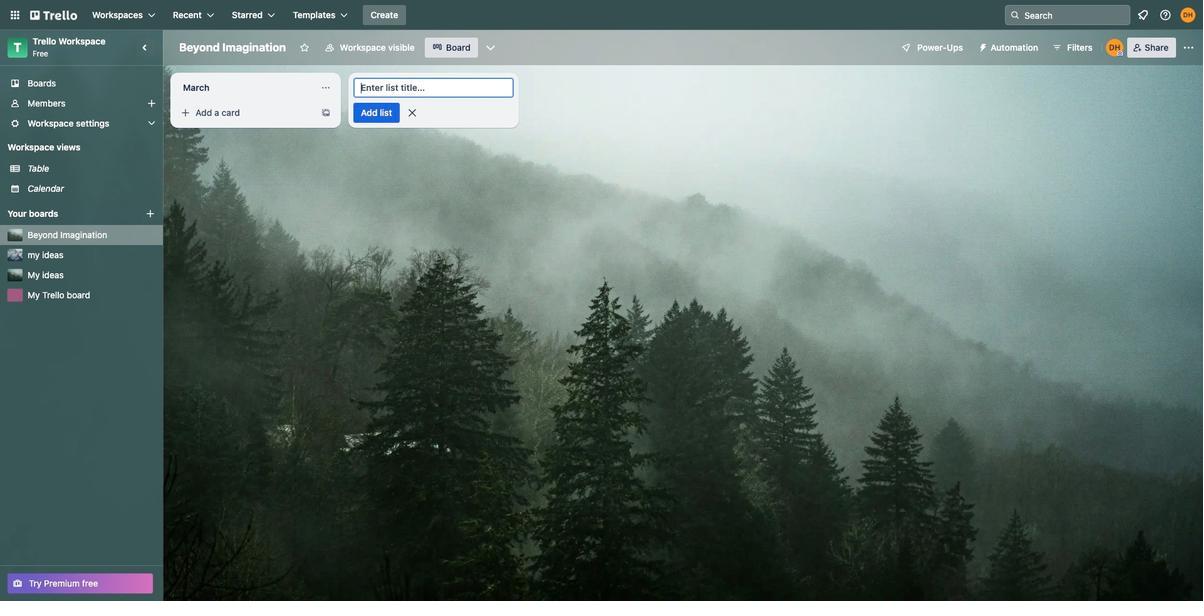 Task type: describe. For each thing, give the bounding box(es) containing it.
add board image
[[145, 209, 155, 219]]

Search field
[[1021, 6, 1130, 24]]

customize views image
[[485, 41, 497, 54]]

your boards with 4 items element
[[8, 206, 127, 221]]

star or unstar board image
[[300, 43, 310, 53]]

dirk hardpeck (dirkhardpeck) image
[[1106, 39, 1124, 56]]

0 notifications image
[[1136, 8, 1151, 23]]

show menu image
[[1183, 41, 1196, 54]]

workspace navigation collapse icon image
[[137, 39, 154, 56]]

Board name text field
[[173, 38, 292, 58]]



Task type: vqa. For each thing, say whether or not it's contained in the screenshot.
"Search" "FIELD"
yes



Task type: locate. For each thing, give the bounding box(es) containing it.
search image
[[1011, 10, 1021, 20]]

None text field
[[176, 78, 316, 98]]

sm image
[[974, 38, 991, 55]]

primary element
[[0, 0, 1204, 30]]

cancel list editing image
[[406, 107, 419, 119]]

create from template… image
[[321, 108, 331, 118]]

back to home image
[[30, 5, 77, 25]]

dirk hardpeck (dirkhardpeck) image
[[1181, 8, 1196, 23]]

Enter list title… text field
[[354, 78, 514, 98]]

this member is an admin of this board. image
[[1118, 51, 1123, 56]]

open information menu image
[[1160, 9, 1172, 21]]



